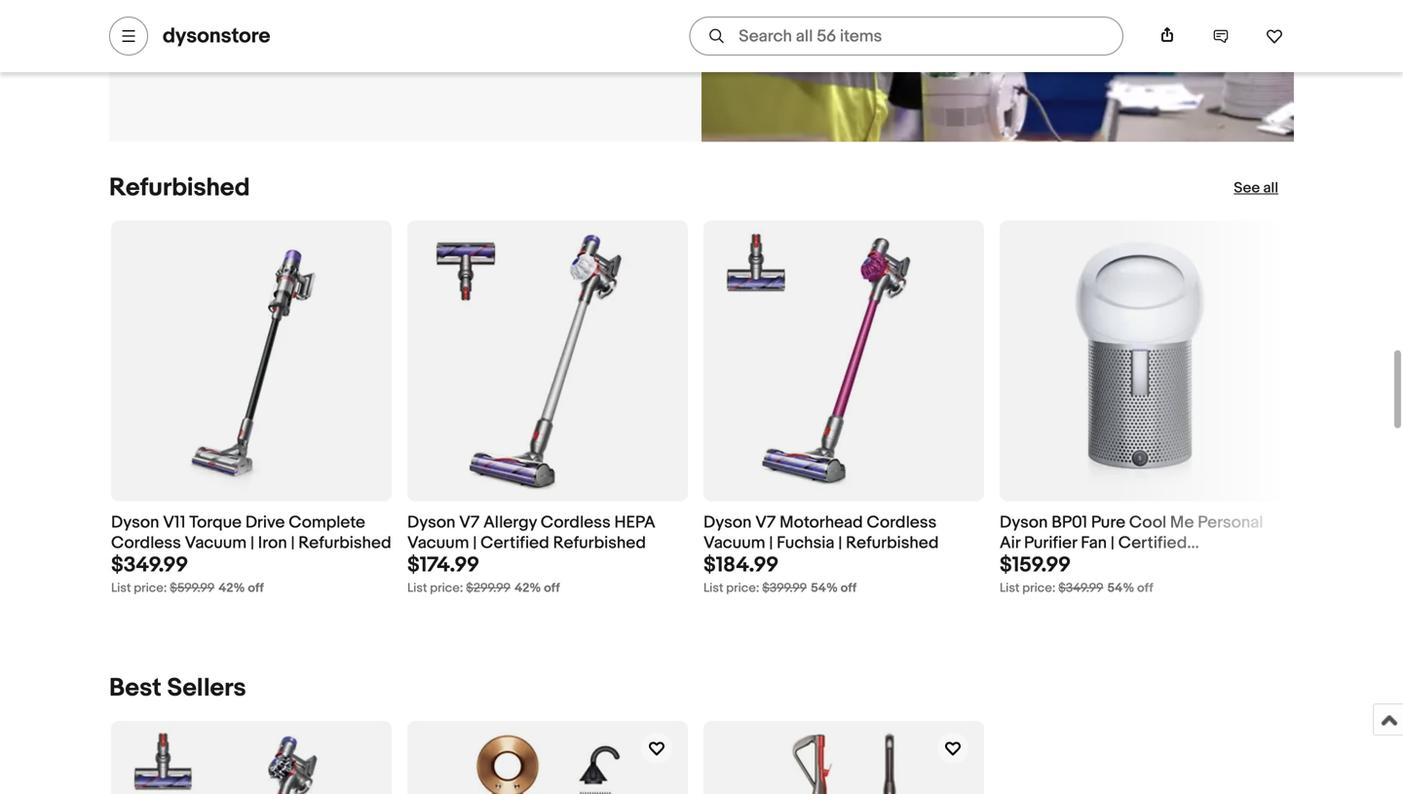Task type: vqa. For each thing, say whether or not it's contained in the screenshot.
CAN in How buyers can cancel an order Recommended because it looks like you were looking at items
no



Task type: locate. For each thing, give the bounding box(es) containing it.
price: for $349.99
[[134, 581, 167, 596]]

list
[[111, 581, 131, 596], [407, 581, 427, 596], [704, 581, 724, 596], [1000, 581, 1020, 596]]

dyson ball total clean upright vacuum | yellow | certified refurbished : quick view image
[[704, 721, 984, 794]]

cool
[[1130, 513, 1167, 533]]

$349.99
[[111, 553, 188, 578], [1059, 581, 1104, 596]]

| right fuchsia at the bottom of the page
[[838, 533, 842, 553]]

iron
[[258, 533, 287, 553]]

1 horizontal spatial vacuum
[[407, 533, 469, 553]]

2 | from the left
[[291, 533, 295, 553]]

dyson v8 animal cordless vacuum | certified refurbished : quick view image
[[111, 721, 392, 794]]

| inside dyson v7 allergy cordless hepa vacuum | certified refurbished
[[473, 533, 477, 553]]

0 horizontal spatial v7
[[459, 513, 480, 533]]

$349.99 list price: $599.99 42% off
[[111, 553, 264, 596]]

2 price: from the left
[[430, 581, 463, 596]]

1 horizontal spatial cordless
[[541, 513, 611, 533]]

complete
[[289, 513, 365, 533]]

3 | from the left
[[473, 533, 477, 553]]

$174.99
[[407, 553, 480, 578]]

0 horizontal spatial 42%
[[219, 581, 245, 596]]

refurbished inside the dyson v7 motorhead cordless vacuum | fuchsia | refurbished
[[846, 533, 939, 553]]

Search all 56 items field
[[689, 17, 1124, 56]]

pure
[[1091, 513, 1126, 533]]

cordless up $599.99
[[111, 533, 181, 553]]

certified inside dyson v7 allergy cordless hepa vacuum | certified refurbished
[[481, 533, 549, 553]]

1 vertical spatial $349.99
[[1059, 581, 1104, 596]]

$349.99 down fan
[[1059, 581, 1104, 596]]

dyson inside dyson v11 torque drive complete cordless vacuum | iron | refurbished
[[111, 513, 159, 533]]

1 horizontal spatial $349.99
[[1059, 581, 1104, 596]]

3 vacuum from the left
[[704, 533, 766, 553]]

dyson for $349.99
[[111, 513, 159, 533]]

bp01
[[1052, 513, 1088, 533]]

1 certified from the left
[[481, 533, 549, 553]]

dyson inside the dyson bp01 pure cool me personal air purifier fan | certified refurbished
[[1000, 513, 1048, 533]]

cordless
[[541, 513, 611, 533], [867, 513, 937, 533], [111, 533, 181, 553]]

42% right $599.99
[[219, 581, 245, 596]]

refurbished inside dyson v7 allergy cordless hepa vacuum | certified refurbished
[[553, 533, 646, 553]]

1 horizontal spatial 42%
[[515, 581, 541, 596]]

dyson supersonic hair dryer | special edition dyson supersonic™ hair dryer : quick view image
[[407, 721, 688, 794]]

54% inside $184.99 list price: $399.99 54% off
[[811, 581, 838, 596]]

dyson v7 allergy cordless hepa vacuum | certified refurbished
[[407, 513, 656, 553]]

dyson
[[111, 513, 159, 533], [407, 513, 456, 533], [704, 513, 752, 533], [1000, 513, 1048, 533]]

price: inside $159.99 list price: $349.99 54% off
[[1023, 581, 1056, 596]]

list down $184.99 in the right of the page
[[704, 581, 724, 596]]

3 dyson from the left
[[704, 513, 752, 533]]

off inside "$174.99 list price: $299.99 42% off"
[[544, 581, 560, 596]]

1 list from the left
[[111, 581, 131, 596]]

4 price: from the left
[[1023, 581, 1056, 596]]

v7 for $174.99
[[459, 513, 480, 533]]

allergy
[[484, 513, 537, 533]]

$184.99 list price: $399.99 54% off
[[704, 553, 857, 596]]

vacuum inside the dyson v7 motorhead cordless vacuum | fuchsia | refurbished
[[704, 533, 766, 553]]

air
[[1000, 533, 1021, 553]]

v7 inside dyson v7 allergy cordless hepa vacuum | certified refurbished
[[459, 513, 480, 533]]

1 horizontal spatial 54%
[[1108, 581, 1135, 596]]

6 | from the left
[[1111, 533, 1115, 553]]

0 horizontal spatial vacuum
[[185, 533, 247, 553]]

list inside $349.99 list price: $599.99 42% off
[[111, 581, 131, 596]]

dyson inside the dyson v7 motorhead cordless vacuum | fuchsia | refurbished
[[704, 513, 752, 533]]

price: down $184.99 in the right of the page
[[726, 581, 760, 596]]

4 dyson from the left
[[1000, 513, 1048, 533]]

cordless for $174.99
[[541, 513, 611, 533]]

cordless right motorhead
[[867, 513, 937, 533]]

dyson up $184.99 in the right of the page
[[704, 513, 752, 533]]

price: down $174.99
[[430, 581, 463, 596]]

refurbished
[[109, 173, 250, 203], [298, 533, 391, 553], [553, 533, 646, 553], [846, 533, 939, 553], [1000, 553, 1093, 574]]

dyson inside dyson v7 allergy cordless hepa vacuum | certified refurbished
[[407, 513, 456, 533]]

0 vertical spatial $349.99
[[111, 553, 188, 578]]

2 off from the left
[[544, 581, 560, 596]]

42% right '$299.99'
[[515, 581, 541, 596]]

price:
[[134, 581, 167, 596], [430, 581, 463, 596], [726, 581, 760, 596], [1023, 581, 1056, 596]]

dyson for $184.99
[[704, 513, 752, 533]]

2 42% from the left
[[515, 581, 541, 596]]

2 horizontal spatial cordless
[[867, 513, 937, 533]]

purifier
[[1024, 533, 1077, 553]]

off down dyson v7 motorhead cordless vacuum | fuchsia | refurbished button
[[841, 581, 857, 596]]

price: inside "$174.99 list price: $299.99 42% off"
[[430, 581, 463, 596]]

cordless inside the dyson v7 motorhead cordless vacuum | fuchsia | refurbished
[[867, 513, 937, 533]]

3 price: from the left
[[726, 581, 760, 596]]

$349.99 up $599.99
[[111, 553, 188, 578]]

2 v7 from the left
[[756, 513, 776, 533]]

now
[[240, 25, 271, 46]]

list inside "$174.99 list price: $299.99 42% off"
[[407, 581, 427, 596]]

off
[[248, 581, 264, 596], [544, 581, 560, 596], [841, 581, 857, 596], [1138, 581, 1154, 596]]

dyson up $174.99
[[407, 513, 456, 533]]

4 list from the left
[[1000, 581, 1020, 596]]

cordless for $184.99
[[867, 513, 937, 533]]

42%
[[219, 581, 245, 596], [515, 581, 541, 596]]

54%
[[811, 581, 838, 596], [1108, 581, 1135, 596]]

shop
[[197, 25, 236, 46]]

list down $174.99
[[407, 581, 427, 596]]

| left allergy
[[473, 533, 477, 553]]

$349.99 inside $159.99 list price: $349.99 54% off
[[1059, 581, 1104, 596]]

torque
[[189, 513, 242, 533]]

|
[[250, 533, 254, 553], [291, 533, 295, 553], [473, 533, 477, 553], [769, 533, 773, 553], [838, 533, 842, 553], [1111, 533, 1115, 553]]

| left iron
[[250, 533, 254, 553]]

dysonstore link
[[163, 23, 270, 49]]

off for $159.99
[[1138, 581, 1154, 596]]

2 list from the left
[[407, 581, 427, 596]]

list inside $159.99 list price: $349.99 54% off
[[1000, 581, 1020, 596]]

1 42% from the left
[[219, 581, 245, 596]]

v7 left allergy
[[459, 513, 480, 533]]

off down iron
[[248, 581, 264, 596]]

1 horizontal spatial v7
[[756, 513, 776, 533]]

| right iron
[[291, 533, 295, 553]]

v7 for $184.99
[[756, 513, 776, 533]]

v7 inside the dyson v7 motorhead cordless vacuum | fuchsia | refurbished
[[756, 513, 776, 533]]

dyson up $159.99
[[1000, 513, 1048, 533]]

list left $599.99
[[111, 581, 131, 596]]

2 54% from the left
[[1108, 581, 1135, 596]]

0 horizontal spatial $349.99
[[111, 553, 188, 578]]

1 horizontal spatial certified
[[1119, 533, 1187, 553]]

2 dyson from the left
[[407, 513, 456, 533]]

2 horizontal spatial vacuum
[[704, 533, 766, 553]]

0 horizontal spatial cordless
[[111, 533, 181, 553]]

dysonstore
[[163, 23, 270, 49]]

list inside $184.99 list price: $399.99 54% off
[[704, 581, 724, 596]]

1 vacuum from the left
[[185, 533, 247, 553]]

price: left $599.99
[[134, 581, 167, 596]]

cordless left hepa
[[541, 513, 611, 533]]

off inside $184.99 list price: $399.99 54% off
[[841, 581, 857, 596]]

off down 'dyson v7 allergy cordless hepa vacuum | certified refurbished' button
[[544, 581, 560, 596]]

price: inside $184.99 list price: $399.99 54% off
[[726, 581, 760, 596]]

off for $184.99
[[841, 581, 857, 596]]

54% down the dyson bp01 pure cool me personal air purifier fan | certified refurbished
[[1108, 581, 1135, 596]]

v7
[[459, 513, 480, 533], [756, 513, 776, 533]]

2 vacuum from the left
[[407, 533, 469, 553]]

54% inside $159.99 list price: $349.99 54% off
[[1108, 581, 1135, 596]]

certified
[[481, 533, 549, 553], [1119, 533, 1187, 553]]

cordless inside dyson v7 allergy cordless hepa vacuum | certified refurbished
[[541, 513, 611, 533]]

all
[[1264, 179, 1279, 197]]

5 | from the left
[[838, 533, 842, 553]]

off down dyson bp01 pure cool me personal air purifier fan | certified refurbished button on the right of the page
[[1138, 581, 1154, 596]]

off inside $159.99 list price: $349.99 54% off
[[1138, 581, 1154, 596]]

3 list from the left
[[704, 581, 724, 596]]

1 54% from the left
[[811, 581, 838, 596]]

| right fan
[[1111, 533, 1115, 553]]

list down $159.99
[[1000, 581, 1020, 596]]

v7 left fuchsia at the bottom of the page
[[756, 513, 776, 533]]

best
[[109, 674, 162, 704]]

42% inside $349.99 list price: $599.99 42% off
[[219, 581, 245, 596]]

dyson bp01 pure cool me personal air purifier fan | certified refurbished
[[1000, 513, 1264, 574]]

1 v7 from the left
[[459, 513, 480, 533]]

1 off from the left
[[248, 581, 264, 596]]

price: inside $349.99 list price: $599.99 42% off
[[134, 581, 167, 596]]

1 price: from the left
[[134, 581, 167, 596]]

shop now link
[[177, 12, 290, 59]]

4 off from the left
[[1138, 581, 1154, 596]]

price: down $159.99
[[1023, 581, 1056, 596]]

off inside $349.99 list price: $599.99 42% off
[[248, 581, 264, 596]]

42% for $349.99
[[219, 581, 245, 596]]

0 horizontal spatial certified
[[481, 533, 549, 553]]

price: for $174.99
[[430, 581, 463, 596]]

42% inside "$174.99 list price: $299.99 42% off"
[[515, 581, 541, 596]]

54% right $399.99
[[811, 581, 838, 596]]

dyson left 'v11'
[[111, 513, 159, 533]]

2 certified from the left
[[1119, 533, 1187, 553]]

| left fuchsia at the bottom of the page
[[769, 533, 773, 553]]

0 horizontal spatial 54%
[[811, 581, 838, 596]]

1 dyson from the left
[[111, 513, 159, 533]]

vacuum
[[185, 533, 247, 553], [407, 533, 469, 553], [704, 533, 766, 553]]

3 off from the left
[[841, 581, 857, 596]]



Task type: describe. For each thing, give the bounding box(es) containing it.
| inside the dyson bp01 pure cool me personal air purifier fan | certified refurbished
[[1111, 533, 1115, 553]]

drive
[[245, 513, 285, 533]]

refurbished inside the dyson bp01 pure cool me personal air purifier fan | certified refurbished
[[1000, 553, 1093, 574]]

see all
[[1234, 179, 1279, 197]]

list for $184.99
[[704, 581, 724, 596]]

dyson v11 torque drive complete cordless vacuum | iron | refurbished
[[111, 513, 391, 553]]

list for $174.99
[[407, 581, 427, 596]]

list for $349.99
[[111, 581, 131, 596]]

dyson bp01 pure cool me personal air purifier fan | certified refurbished button
[[1000, 513, 1281, 574]]

$599.99
[[170, 581, 215, 596]]

42% for $174.99
[[515, 581, 541, 596]]

54% for $159.99
[[1108, 581, 1135, 596]]

shop now
[[197, 25, 271, 46]]

$184.99
[[704, 553, 779, 578]]

dyson v11 torque drive complete cordless vacuum | iron | refurbished button
[[111, 513, 392, 554]]

dyson v7 motorhead cordless vacuum | fuchsia | refurbished : quick view image
[[704, 221, 984, 501]]

dyson v7 allergy cordless hepa vacuum | certified refurbished : quick view image
[[407, 221, 688, 501]]

see
[[1234, 179, 1260, 197]]

dyson v7 motorhead cordless vacuum | fuchsia | refurbished
[[704, 513, 939, 553]]

vacuum inside dyson v11 torque drive complete cordless vacuum | iron | refurbished
[[185, 533, 247, 553]]

price: for $159.99
[[1023, 581, 1056, 596]]

$399.99
[[762, 581, 807, 596]]

hepa
[[614, 513, 656, 533]]

fan
[[1081, 533, 1107, 553]]

dyson v7 motorhead cordless vacuum | fuchsia | refurbished button
[[704, 513, 984, 554]]

$159.99 list price: $349.99 54% off
[[1000, 553, 1154, 596]]

$174.99 list price: $299.99 42% off
[[407, 553, 560, 596]]

dyson v7 allergy cordless hepa vacuum | certified refurbished button
[[407, 513, 688, 554]]

price: for $184.99
[[726, 581, 760, 596]]

dyson bp01 pure cool me personal air purifier fan | certified refurbished : quick view image
[[1000, 221, 1281, 501]]

list for $159.99
[[1000, 581, 1020, 596]]

$349.99 inside $349.99 list price: $599.99 42% off
[[111, 553, 188, 578]]

dyson for $174.99
[[407, 513, 456, 533]]

fuchsia
[[777, 533, 835, 553]]

$159.99
[[1000, 553, 1071, 578]]

cordless inside dyson v11 torque drive complete cordless vacuum | iron | refurbished
[[111, 533, 181, 553]]

off for $174.99
[[544, 581, 560, 596]]

dyson v11 torque drive complete cordless vacuum | iron | refurbished : quick view image
[[111, 221, 392, 501]]

best sellers
[[109, 674, 246, 704]]

off for $349.99
[[248, 581, 264, 596]]

$299.99
[[466, 581, 511, 596]]

dyson for $159.99
[[1000, 513, 1048, 533]]

vacuum inside dyson v7 allergy cordless hepa vacuum | certified refurbished
[[407, 533, 469, 553]]

motorhead
[[780, 513, 863, 533]]

see all link
[[686, 179, 1279, 212]]

save this seller dysonofficial image
[[1266, 27, 1284, 45]]

refurbished inside dyson v11 torque drive complete cordless vacuum | iron | refurbished
[[298, 533, 391, 553]]

v11
[[163, 513, 186, 533]]

me
[[1170, 513, 1194, 533]]

4 | from the left
[[769, 533, 773, 553]]

sellers
[[167, 674, 246, 704]]

1 | from the left
[[250, 533, 254, 553]]

certified inside the dyson bp01 pure cool me personal air purifier fan | certified refurbished
[[1119, 533, 1187, 553]]

personal
[[1198, 513, 1264, 533]]

54% for $184.99
[[811, 581, 838, 596]]



